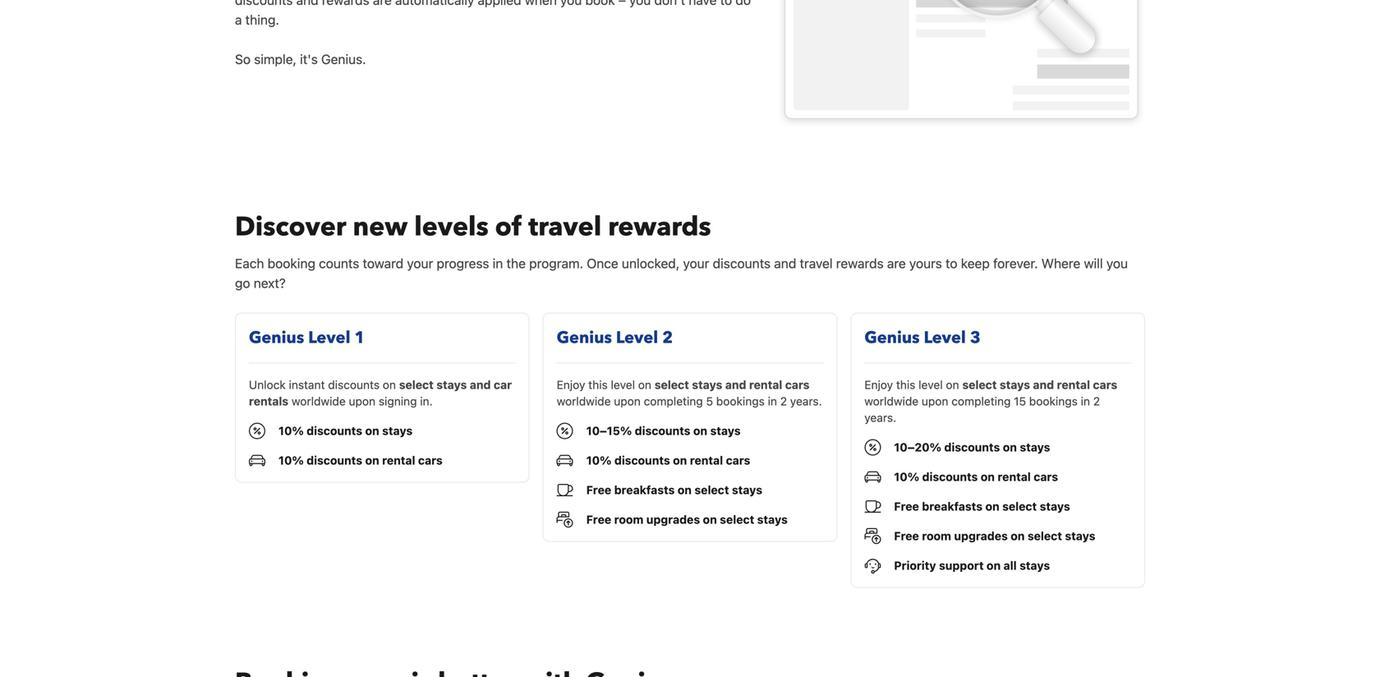 Task type: locate. For each thing, give the bounding box(es) containing it.
room
[[614, 513, 644, 526], [922, 529, 952, 543]]

1 horizontal spatial upon
[[614, 394, 641, 408]]

upgrades for 2
[[647, 513, 700, 526]]

0 horizontal spatial worldwide
[[292, 394, 346, 408]]

cars for genius level 1
[[418, 454, 443, 467]]

1 horizontal spatial room
[[922, 529, 952, 543]]

2 horizontal spatial level
[[924, 327, 966, 349]]

unlocked,
[[622, 255, 680, 271]]

travel
[[529, 209, 602, 245], [800, 255, 833, 271]]

10% down 10–15%
[[587, 454, 612, 467]]

completing inside enjoy this level on select stays and rental cars worldwide upon completing 5 bookings in 2 years.
[[644, 394, 703, 408]]

2 inside enjoy this level on select stays and rental cars worldwide upon completing 15 bookings in 2 years.
[[1094, 394, 1101, 408]]

free breakfasts on select stays down 10–20% discounts on stays
[[895, 500, 1071, 513]]

1 horizontal spatial completing
[[952, 394, 1011, 408]]

stays
[[437, 378, 467, 392], [692, 378, 723, 392], [1000, 378, 1031, 392], [382, 424, 413, 438], [711, 424, 741, 438], [1020, 440, 1051, 454], [732, 483, 763, 497], [1040, 500, 1071, 513], [758, 513, 788, 526], [1066, 529, 1096, 543], [1020, 559, 1051, 572]]

discounts
[[713, 255, 771, 271], [328, 378, 380, 392], [307, 424, 363, 438], [635, 424, 691, 438], [945, 440, 1001, 454], [307, 454, 363, 467], [615, 454, 670, 467], [923, 470, 978, 484]]

years.
[[791, 394, 822, 408], [865, 411, 897, 424]]

select inside enjoy this level on select stays and rental cars worldwide upon completing 15 bookings in 2 years.
[[963, 378, 997, 392]]

2
[[663, 327, 673, 349], [781, 394, 787, 408], [1094, 394, 1101, 408]]

completing
[[644, 394, 703, 408], [952, 394, 1011, 408]]

10% discounts on stays
[[279, 424, 413, 438]]

your right unlocked,
[[683, 255, 710, 271]]

cars for genius level 3
[[1034, 470, 1059, 484]]

0 horizontal spatial upgrades
[[647, 513, 700, 526]]

1 horizontal spatial breakfasts
[[922, 500, 983, 513]]

genius down once
[[557, 327, 612, 349]]

0 horizontal spatial genius
[[249, 327, 304, 349]]

your right toward
[[407, 255, 433, 271]]

levels
[[414, 209, 489, 245]]

3 level from the left
[[924, 327, 966, 349]]

3 upon from the left
[[922, 394, 949, 408]]

rental
[[750, 378, 783, 392], [1058, 378, 1091, 392], [382, 454, 416, 467], [690, 454, 723, 467], [998, 470, 1031, 484]]

upon
[[349, 394, 376, 408], [614, 394, 641, 408], [922, 394, 949, 408]]

1 horizontal spatial bookings
[[1030, 394, 1078, 408]]

priority support on all stays
[[895, 559, 1051, 572]]

this inside enjoy this level on select stays and rental cars worldwide upon completing 15 bookings in 2 years.
[[897, 378, 916, 392]]

enjoy this level on select stays and rental cars worldwide upon completing 15 bookings in 2 years.
[[865, 378, 1118, 424]]

enjoy inside enjoy this level on select stays and rental cars worldwide upon completing 5 bookings in 2 years.
[[557, 378, 586, 392]]

this down the genius level 3
[[897, 378, 916, 392]]

2 level from the left
[[616, 327, 659, 349]]

1 bookings from the left
[[717, 394, 765, 408]]

0 horizontal spatial level
[[308, 327, 351, 349]]

level left 1
[[308, 327, 351, 349]]

1 level from the left
[[611, 378, 635, 392]]

enjoy down the genius level 3
[[865, 378, 894, 392]]

level left 3
[[924, 327, 966, 349]]

2 right 5
[[781, 394, 787, 408]]

2 worldwide from the left
[[557, 394, 611, 408]]

level
[[308, 327, 351, 349], [616, 327, 659, 349], [924, 327, 966, 349]]

2 horizontal spatial 2
[[1094, 394, 1101, 408]]

1 completing from the left
[[644, 394, 703, 408]]

0 vertical spatial upgrades
[[647, 513, 700, 526]]

0 vertical spatial free room upgrades on select stays
[[587, 513, 788, 526]]

genius
[[249, 327, 304, 349], [557, 327, 612, 349], [865, 327, 920, 349]]

select inside select stays and car rentals
[[399, 378, 434, 392]]

enjoy this level on select stays and rental cars worldwide upon completing 5 bookings in 2 years.
[[557, 378, 822, 408]]

1 vertical spatial free breakfasts on select stays
[[895, 500, 1071, 513]]

travel up "program."
[[529, 209, 602, 245]]

2 inside enjoy this level on select stays and rental cars worldwide upon completing 5 bookings in 2 years.
[[781, 394, 787, 408]]

2 right the 15 at the bottom right
[[1094, 394, 1101, 408]]

0 horizontal spatial breakfasts
[[614, 483, 675, 497]]

10% down rentals at the bottom left of the page
[[279, 424, 304, 438]]

discounts inside each booking counts toward your progress in the program. once unlocked, your discounts and travel rewards are yours to keep forever. where will you go next?
[[713, 255, 771, 271]]

go
[[235, 275, 250, 291]]

1 horizontal spatial upgrades
[[955, 529, 1008, 543]]

years. for genius level 2
[[791, 394, 822, 408]]

0 horizontal spatial room
[[614, 513, 644, 526]]

cars inside enjoy this level on select stays and rental cars worldwide upon completing 15 bookings in 2 years.
[[1094, 378, 1118, 392]]

0 horizontal spatial free room upgrades on select stays
[[587, 513, 788, 526]]

breakfasts up "support"
[[922, 500, 983, 513]]

travel left are
[[800, 255, 833, 271]]

1 horizontal spatial in
[[768, 394, 778, 408]]

each
[[235, 255, 264, 271]]

1 level from the left
[[308, 327, 351, 349]]

10% discounts on rental cars
[[279, 454, 443, 467], [587, 454, 751, 467], [895, 470, 1059, 484]]

genius for genius level 3
[[865, 327, 920, 349]]

1 horizontal spatial 2
[[781, 394, 787, 408]]

15
[[1014, 394, 1027, 408]]

free
[[587, 483, 612, 497], [895, 500, 920, 513], [587, 513, 612, 526], [895, 529, 920, 543]]

10% discounts on rental cars down 10–20% discounts on stays
[[895, 470, 1059, 484]]

bookings right 5
[[717, 394, 765, 408]]

upon up 10–15%
[[614, 394, 641, 408]]

0 vertical spatial breakfasts
[[614, 483, 675, 497]]

this up 10–15%
[[589, 378, 608, 392]]

0 vertical spatial years.
[[791, 394, 822, 408]]

1 horizontal spatial level
[[919, 378, 943, 392]]

genius level 1
[[249, 327, 365, 349]]

level
[[611, 378, 635, 392], [919, 378, 943, 392]]

2 completing from the left
[[952, 394, 1011, 408]]

enjoy inside enjoy this level on select stays and rental cars worldwide upon completing 15 bookings in 2 years.
[[865, 378, 894, 392]]

0 horizontal spatial level
[[611, 378, 635, 392]]

1 horizontal spatial travel
[[800, 255, 833, 271]]

free breakfasts on select stays down 10–15% discounts on stays
[[587, 483, 763, 497]]

upon up 10–20%
[[922, 394, 949, 408]]

you
[[1107, 255, 1129, 271]]

level down the genius level 3
[[919, 378, 943, 392]]

on
[[383, 378, 396, 392], [639, 378, 652, 392], [946, 378, 960, 392], [365, 424, 379, 438], [694, 424, 708, 438], [1003, 440, 1017, 454], [365, 454, 379, 467], [673, 454, 687, 467], [981, 470, 995, 484], [678, 483, 692, 497], [986, 500, 1000, 513], [703, 513, 717, 526], [1011, 529, 1025, 543], [987, 559, 1001, 572]]

bookings
[[717, 394, 765, 408], [1030, 394, 1078, 408]]

cars
[[786, 378, 810, 392], [1094, 378, 1118, 392], [418, 454, 443, 467], [726, 454, 751, 467], [1034, 470, 1059, 484]]

savings made simple image
[[778, 0, 1146, 128]]

counts
[[319, 255, 359, 271]]

and inside enjoy this level on select stays and rental cars worldwide upon completing 15 bookings in 2 years.
[[1034, 378, 1055, 392]]

1 horizontal spatial genius
[[557, 327, 612, 349]]

rewards up unlocked,
[[608, 209, 711, 245]]

0 horizontal spatial bookings
[[717, 394, 765, 408]]

2 horizontal spatial worldwide
[[865, 394, 919, 408]]

2 horizontal spatial upon
[[922, 394, 949, 408]]

1 horizontal spatial level
[[616, 327, 659, 349]]

in
[[493, 255, 503, 271], [768, 394, 778, 408], [1081, 394, 1091, 408]]

0 horizontal spatial completing
[[644, 394, 703, 408]]

rental for genius level 2
[[690, 454, 723, 467]]

0 horizontal spatial upon
[[349, 394, 376, 408]]

2 horizontal spatial 10% discounts on rental cars
[[895, 470, 1059, 484]]

upon up '10% discounts on stays'
[[349, 394, 376, 408]]

bookings inside enjoy this level on select stays and rental cars worldwide upon completing 5 bookings in 2 years.
[[717, 394, 765, 408]]

completing left the 15 at the bottom right
[[952, 394, 1011, 408]]

bookings for genius level 2
[[717, 394, 765, 408]]

1 horizontal spatial years.
[[865, 411, 897, 424]]

0 vertical spatial room
[[614, 513, 644, 526]]

10% discounts on rental cars down '10% discounts on stays'
[[279, 454, 443, 467]]

1
[[355, 327, 365, 349]]

upon inside enjoy this level on select stays and rental cars worldwide upon completing 5 bookings in 2 years.
[[614, 394, 641, 408]]

10% down '10% discounts on stays'
[[279, 454, 304, 467]]

breakfasts down 10–15% discounts on stays
[[614, 483, 675, 497]]

your
[[407, 255, 433, 271], [683, 255, 710, 271]]

bookings right the 15 at the bottom right
[[1030, 394, 1078, 408]]

booking
[[268, 255, 316, 271]]

2 level from the left
[[919, 378, 943, 392]]

breakfasts for 3
[[922, 500, 983, 513]]

and inside enjoy this level on select stays and rental cars worldwide upon completing 5 bookings in 2 years.
[[726, 378, 747, 392]]

years. inside enjoy this level on select stays and rental cars worldwide upon completing 5 bookings in 2 years.
[[791, 394, 822, 408]]

this
[[589, 378, 608, 392], [897, 378, 916, 392]]

1 genius from the left
[[249, 327, 304, 349]]

level down unlocked,
[[616, 327, 659, 349]]

instant
[[289, 378, 325, 392]]

0 horizontal spatial this
[[589, 378, 608, 392]]

0 horizontal spatial 10% discounts on rental cars
[[279, 454, 443, 467]]

1 horizontal spatial free room upgrades on select stays
[[895, 529, 1096, 543]]

2 up enjoy this level on select stays and rental cars worldwide upon completing 5 bookings in 2 years.
[[663, 327, 673, 349]]

in right the 15 at the bottom right
[[1081, 394, 1091, 408]]

support
[[939, 559, 984, 572]]

in inside enjoy this level on select stays and rental cars worldwide upon completing 5 bookings in 2 years.
[[768, 394, 778, 408]]

1 horizontal spatial your
[[683, 255, 710, 271]]

rewards
[[608, 209, 711, 245], [837, 255, 884, 271]]

1 vertical spatial travel
[[800, 255, 833, 271]]

on inside enjoy this level on select stays and rental cars worldwide upon completing 5 bookings in 2 years.
[[639, 378, 652, 392]]

worldwide inside enjoy this level on select stays and rental cars worldwide upon completing 5 bookings in 2 years.
[[557, 394, 611, 408]]

select stays and car rentals
[[249, 378, 512, 408]]

in.
[[420, 394, 433, 408]]

breakfasts
[[614, 483, 675, 497], [922, 500, 983, 513]]

discover new levels of travel rewards
[[235, 209, 711, 245]]

0 horizontal spatial your
[[407, 255, 433, 271]]

0 horizontal spatial years.
[[791, 394, 822, 408]]

select inside enjoy this level on select stays and rental cars worldwide upon completing 5 bookings in 2 years.
[[655, 378, 689, 392]]

upgrades
[[647, 513, 700, 526], [955, 529, 1008, 543]]

worldwide up 10–15%
[[557, 394, 611, 408]]

completing for genius level 3
[[952, 394, 1011, 408]]

in for genius level 2
[[768, 394, 778, 408]]

2 upon from the left
[[614, 394, 641, 408]]

2 bookings from the left
[[1030, 394, 1078, 408]]

worldwide for genius level 3
[[865, 394, 919, 408]]

are
[[888, 255, 906, 271]]

1 enjoy from the left
[[557, 378, 586, 392]]

enjoy for genius level 3
[[865, 378, 894, 392]]

completing up 10–15% discounts on stays
[[644, 394, 703, 408]]

1 your from the left
[[407, 255, 433, 271]]

enjoy
[[557, 378, 586, 392], [865, 378, 894, 392]]

2 horizontal spatial genius
[[865, 327, 920, 349]]

genius for genius level 1
[[249, 327, 304, 349]]

10% discounts on rental cars for genius level 3
[[895, 470, 1059, 484]]

to
[[946, 255, 958, 271]]

rental for genius level 3
[[998, 470, 1031, 484]]

worldwide
[[292, 394, 346, 408], [557, 394, 611, 408], [865, 394, 919, 408]]

1 horizontal spatial rewards
[[837, 255, 884, 271]]

progress
[[437, 255, 489, 271]]

1 worldwide from the left
[[292, 394, 346, 408]]

3 genius from the left
[[865, 327, 920, 349]]

1 horizontal spatial free breakfasts on select stays
[[895, 500, 1071, 513]]

worldwide up 10–20%
[[865, 394, 919, 408]]

0 horizontal spatial free breakfasts on select stays
[[587, 483, 763, 497]]

toward
[[363, 255, 404, 271]]

0 vertical spatial free breakfasts on select stays
[[587, 483, 763, 497]]

on inside enjoy this level on select stays and rental cars worldwide upon completing 15 bookings in 2 years.
[[946, 378, 960, 392]]

0 horizontal spatial rewards
[[608, 209, 711, 245]]

level for 3
[[924, 327, 966, 349]]

2 enjoy from the left
[[865, 378, 894, 392]]

bookings inside enjoy this level on select stays and rental cars worldwide upon completing 15 bookings in 2 years.
[[1030, 394, 1078, 408]]

1 horizontal spatial enjoy
[[865, 378, 894, 392]]

genius up the 'unlock'
[[249, 327, 304, 349]]

1 vertical spatial room
[[922, 529, 952, 543]]

0 horizontal spatial in
[[493, 255, 503, 271]]

1 horizontal spatial worldwide
[[557, 394, 611, 408]]

level inside enjoy this level on select stays and rental cars worldwide upon completing 15 bookings in 2 years.
[[919, 378, 943, 392]]

1 vertical spatial rewards
[[837, 255, 884, 271]]

1 this from the left
[[589, 378, 608, 392]]

years. inside enjoy this level on select stays and rental cars worldwide upon completing 15 bookings in 2 years.
[[865, 411, 897, 424]]

this for genius level 3
[[897, 378, 916, 392]]

new
[[353, 209, 408, 245]]

in left the on the top of page
[[493, 255, 503, 271]]

10% discounts on rental cars down 10–15% discounts on stays
[[587, 454, 751, 467]]

10% down 10–20%
[[895, 470, 920, 484]]

1 horizontal spatial this
[[897, 378, 916, 392]]

1 vertical spatial upgrades
[[955, 529, 1008, 543]]

2 genius from the left
[[557, 327, 612, 349]]

free breakfasts on select stays
[[587, 483, 763, 497], [895, 500, 1071, 513]]

10–15% discounts on stays
[[587, 424, 741, 438]]

10%
[[279, 424, 304, 438], [279, 454, 304, 467], [587, 454, 612, 467], [895, 470, 920, 484]]

0 vertical spatial travel
[[529, 209, 602, 245]]

level for 2
[[616, 327, 659, 349]]

level down genius level 2
[[611, 378, 635, 392]]

1 vertical spatial years.
[[865, 411, 897, 424]]

and
[[775, 255, 797, 271], [470, 378, 491, 392], [726, 378, 747, 392], [1034, 378, 1055, 392]]

10% for genius level 1
[[279, 454, 304, 467]]

free breakfasts on select stays for genius level 2
[[587, 483, 763, 497]]

1 vertical spatial breakfasts
[[922, 500, 983, 513]]

rental for genius level 1
[[382, 454, 416, 467]]

worldwide inside enjoy this level on select stays and rental cars worldwide upon completing 15 bookings in 2 years.
[[865, 394, 919, 408]]

2 horizontal spatial in
[[1081, 394, 1091, 408]]

1 horizontal spatial 10% discounts on rental cars
[[587, 454, 751, 467]]

free room upgrades on select stays
[[587, 513, 788, 526], [895, 529, 1096, 543]]

2 this from the left
[[897, 378, 916, 392]]

in inside enjoy this level on select stays and rental cars worldwide upon completing 15 bookings in 2 years.
[[1081, 394, 1091, 408]]

upon inside enjoy this level on select stays and rental cars worldwide upon completing 15 bookings in 2 years.
[[922, 394, 949, 408]]

genius down are
[[865, 327, 920, 349]]

select
[[399, 378, 434, 392], [655, 378, 689, 392], [963, 378, 997, 392], [695, 483, 729, 497], [1003, 500, 1037, 513], [720, 513, 755, 526], [1028, 529, 1063, 543]]

this inside enjoy this level on select stays and rental cars worldwide upon completing 5 bookings in 2 years.
[[589, 378, 608, 392]]

completing inside enjoy this level on select stays and rental cars worldwide upon completing 15 bookings in 2 years.
[[952, 394, 1011, 408]]

level inside enjoy this level on select stays and rental cars worldwide upon completing 5 bookings in 2 years.
[[611, 378, 635, 392]]

worldwide for genius level 2
[[557, 394, 611, 408]]

0 horizontal spatial enjoy
[[557, 378, 586, 392]]

enjoy down genius level 2
[[557, 378, 586, 392]]

rewards left are
[[837, 255, 884, 271]]

worldwide down "unlock instant discounts on"
[[292, 394, 346, 408]]

in right 5
[[768, 394, 778, 408]]

10–20% discounts on stays
[[895, 440, 1051, 454]]

1 vertical spatial free room upgrades on select stays
[[895, 529, 1096, 543]]

3 worldwide from the left
[[865, 394, 919, 408]]

worldwide upon signing in.
[[289, 394, 433, 408]]



Task type: describe. For each thing, give the bounding box(es) containing it.
so simple, it's genius.
[[235, 51, 366, 67]]

level for 2
[[611, 378, 635, 392]]

and inside each booking counts toward your progress in the program. once unlocked, your discounts and travel rewards are yours to keep forever. where will you go next?
[[775, 255, 797, 271]]

10% for genius level 2
[[587, 454, 612, 467]]

the
[[507, 255, 526, 271]]

2 for genius level 2
[[781, 394, 787, 408]]

forever.
[[994, 255, 1039, 271]]

upgrades for 3
[[955, 529, 1008, 543]]

upon for genius level 3
[[922, 394, 949, 408]]

and inside select stays and car rentals
[[470, 378, 491, 392]]

0 horizontal spatial 2
[[663, 327, 673, 349]]

rewards inside each booking counts toward your progress in the program. once unlocked, your discounts and travel rewards are yours to keep forever. where will you go next?
[[837, 255, 884, 271]]

5
[[706, 394, 713, 408]]

2 your from the left
[[683, 255, 710, 271]]

each booking counts toward your progress in the program. once unlocked, your discounts and travel rewards are yours to keep forever. where will you go next?
[[235, 255, 1129, 291]]

genius.
[[321, 51, 366, 67]]

it's
[[300, 51, 318, 67]]

car
[[494, 378, 512, 392]]

unlock
[[249, 378, 286, 392]]

stays inside enjoy this level on select stays and rental cars worldwide upon completing 5 bookings in 2 years.
[[692, 378, 723, 392]]

breakfasts for 2
[[614, 483, 675, 497]]

room for 3
[[922, 529, 952, 543]]

0 horizontal spatial travel
[[529, 209, 602, 245]]

1 upon from the left
[[349, 394, 376, 408]]

stays inside enjoy this level on select stays and rental cars worldwide upon completing 15 bookings in 2 years.
[[1000, 378, 1031, 392]]

upon for genius level 2
[[614, 394, 641, 408]]

cars inside enjoy this level on select stays and rental cars worldwide upon completing 5 bookings in 2 years.
[[786, 378, 810, 392]]

free room upgrades on select stays for 2
[[587, 513, 788, 526]]

10–15%
[[587, 424, 632, 438]]

free breakfasts on select stays for genius level 3
[[895, 500, 1071, 513]]

all
[[1004, 559, 1017, 572]]

free room upgrades on select stays for 3
[[895, 529, 1096, 543]]

discover
[[235, 209, 346, 245]]

travel inside each booking counts toward your progress in the program. once unlocked, your discounts and travel rewards are yours to keep forever. where will you go next?
[[800, 255, 833, 271]]

level for 3
[[919, 378, 943, 392]]

years. for genius level 3
[[865, 411, 897, 424]]

will
[[1084, 255, 1104, 271]]

this for genius level 2
[[589, 378, 608, 392]]

0 vertical spatial rewards
[[608, 209, 711, 245]]

priority
[[895, 559, 937, 572]]

signing
[[379, 394, 417, 408]]

3
[[971, 327, 981, 349]]

in for genius level 3
[[1081, 394, 1091, 408]]

10% for genius level 3
[[895, 470, 920, 484]]

program.
[[529, 255, 584, 271]]

in inside each booking counts toward your progress in the program. once unlocked, your discounts and travel rewards are yours to keep forever. where will you go next?
[[493, 255, 503, 271]]

stays inside select stays and car rentals
[[437, 378, 467, 392]]

of
[[495, 209, 522, 245]]

2 for genius level 3
[[1094, 394, 1101, 408]]

10% discounts on rental cars for genius level 2
[[587, 454, 751, 467]]

rentals
[[249, 394, 289, 408]]

next?
[[254, 275, 286, 291]]

keep
[[961, 255, 990, 271]]

simple,
[[254, 51, 297, 67]]

rental inside enjoy this level on select stays and rental cars worldwide upon completing 15 bookings in 2 years.
[[1058, 378, 1091, 392]]

genius level 2
[[557, 327, 673, 349]]

once
[[587, 255, 619, 271]]

10% discounts on rental cars for genius level 1
[[279, 454, 443, 467]]

room for 2
[[614, 513, 644, 526]]

bookings for genius level 3
[[1030, 394, 1078, 408]]

yours
[[910, 255, 943, 271]]

genius level 3
[[865, 327, 981, 349]]

genius for genius level 2
[[557, 327, 612, 349]]

unlock instant discounts on
[[249, 378, 399, 392]]

completing for genius level 2
[[644, 394, 703, 408]]

cars for genius level 2
[[726, 454, 751, 467]]

level for 1
[[308, 327, 351, 349]]

rental inside enjoy this level on select stays and rental cars worldwide upon completing 5 bookings in 2 years.
[[750, 378, 783, 392]]

so
[[235, 51, 251, 67]]

where
[[1042, 255, 1081, 271]]

10–20%
[[895, 440, 942, 454]]

enjoy for genius level 2
[[557, 378, 586, 392]]



Task type: vqa. For each thing, say whether or not it's contained in the screenshot.
2nd - button from the bottom of the page
no



